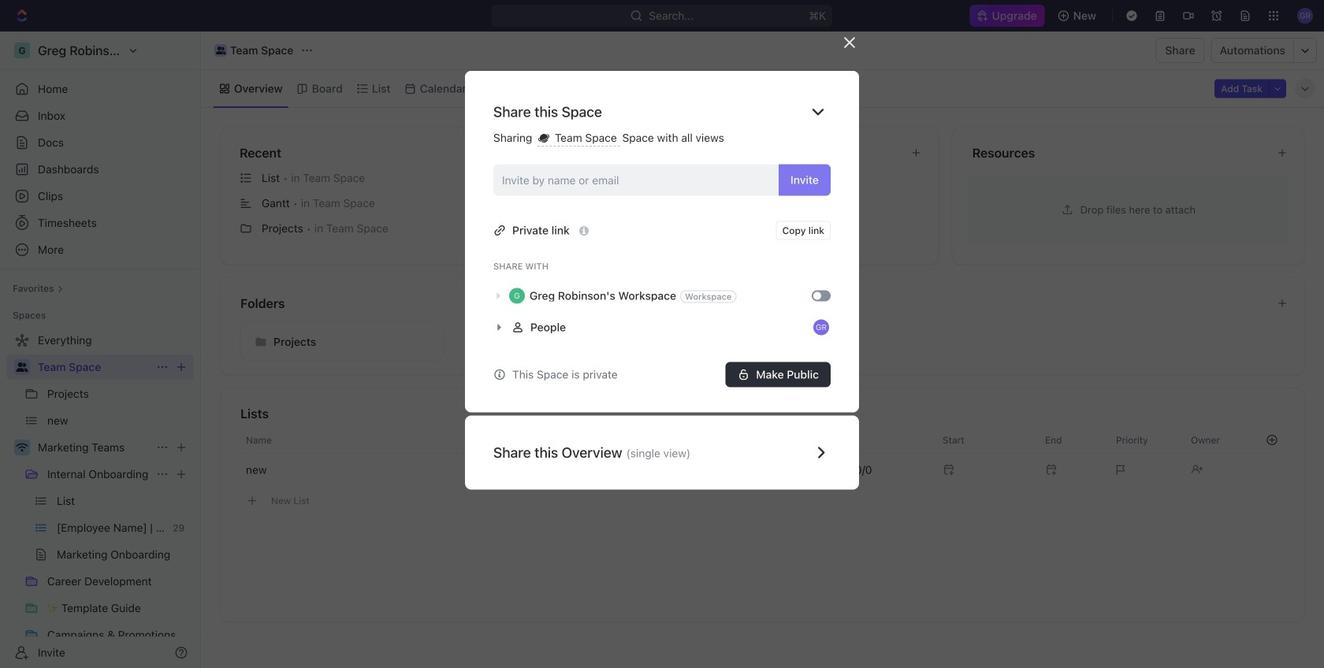 Task type: locate. For each thing, give the bounding box(es) containing it.
tree inside sidebar navigation
[[6, 328, 194, 669]]

tree
[[6, 328, 194, 669]]

sidebar navigation
[[0, 32, 201, 669]]



Task type: describe. For each thing, give the bounding box(es) containing it.
Invite by name or email text field
[[502, 168, 773, 192]]

wifi image
[[16, 443, 28, 453]]

user group image
[[16, 363, 28, 372]]

user group image
[[216, 47, 226, 54]]



Task type: vqa. For each thing, say whether or not it's contained in the screenshot.
Sidebar navigation
yes



